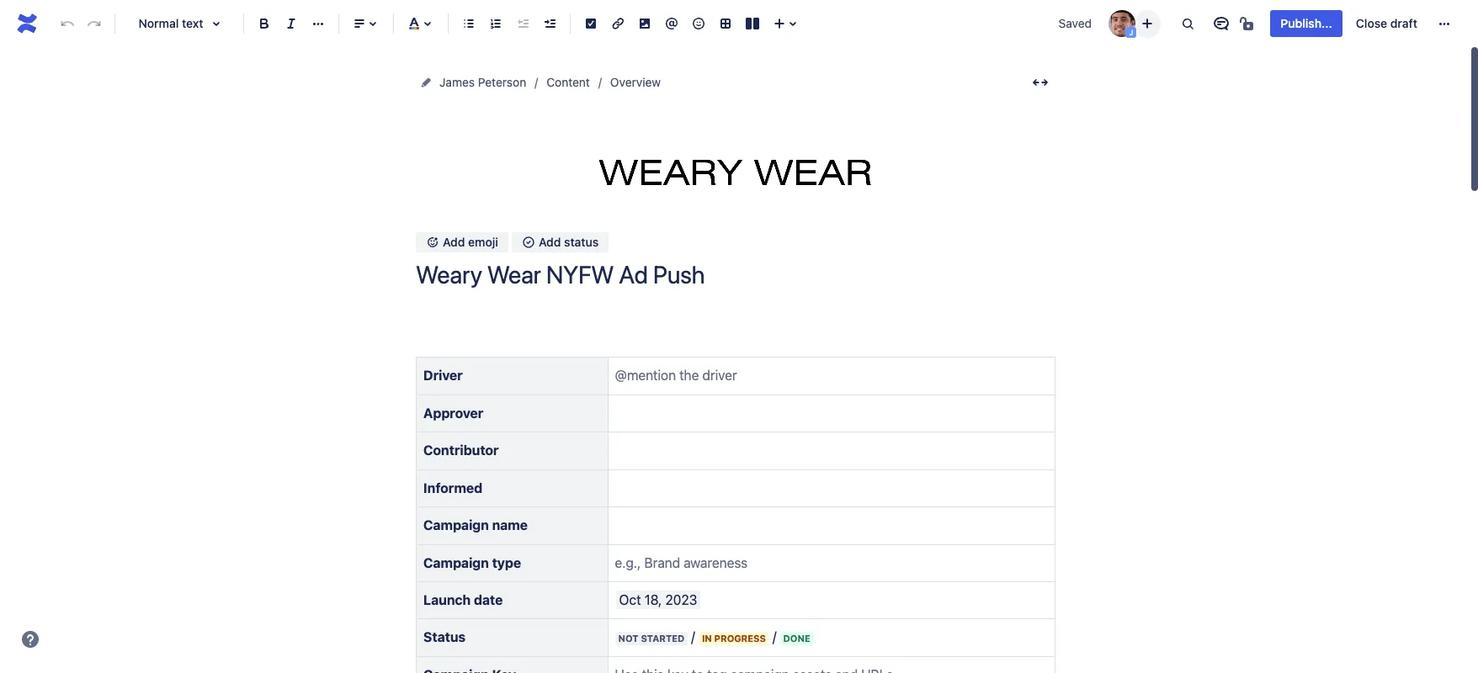 Task type: vqa. For each thing, say whether or not it's contained in the screenshot.
middle Project
no



Task type: describe. For each thing, give the bounding box(es) containing it.
add status button
[[512, 233, 609, 253]]

find and replace image
[[1179, 13, 1199, 34]]

normal text button
[[122, 5, 237, 42]]

outdent ⇧tab image
[[513, 13, 533, 34]]

campaign type
[[424, 555, 521, 571]]

italic ⌘i image
[[281, 13, 302, 34]]

no restrictions image
[[1239, 13, 1259, 34]]

progress
[[715, 634, 766, 645]]

james peterson image
[[1110, 10, 1136, 37]]

status
[[424, 630, 466, 645]]

redo ⌘⇧z image
[[84, 13, 104, 34]]

done
[[784, 634, 811, 645]]

close draft button
[[1347, 10, 1428, 37]]

date
[[474, 593, 503, 608]]

add emoji
[[443, 235, 498, 250]]

text
[[182, 16, 203, 30]]

publish... button
[[1271, 10, 1343, 37]]

more image
[[1435, 13, 1455, 34]]

layouts image
[[743, 13, 763, 34]]

draft
[[1391, 16, 1418, 30]]

make page full-width image
[[1031, 72, 1051, 93]]

normal
[[139, 16, 179, 30]]

add for add status
[[539, 235, 561, 250]]

more formatting image
[[308, 13, 328, 34]]

comment icon image
[[1212, 13, 1232, 34]]

campaign for campaign type
[[424, 555, 489, 571]]

table image
[[716, 13, 736, 34]]

emoji image
[[689, 13, 709, 34]]

informed
[[424, 481, 483, 496]]

normal text
[[139, 16, 203, 30]]

campaign name
[[424, 518, 528, 533]]

james peterson
[[440, 75, 527, 89]]

1 / from the left
[[692, 630, 695, 645]]

link image
[[608, 13, 628, 34]]

add emoji button
[[416, 233, 508, 253]]

close
[[1357, 16, 1388, 30]]

oct 18, 2023
[[619, 593, 698, 608]]

numbered list ⌘⇧7 image
[[486, 13, 506, 34]]



Task type: locate. For each thing, give the bounding box(es) containing it.
add emoji image
[[426, 236, 440, 250]]

not
[[619, 634, 639, 645]]

1 horizontal spatial add
[[539, 235, 561, 250]]

0 vertical spatial campaign
[[424, 518, 489, 533]]

campaign for campaign name
[[424, 518, 489, 533]]

add right add emoji image
[[443, 235, 465, 250]]

campaign
[[424, 518, 489, 533], [424, 555, 489, 571]]

move this page image
[[419, 76, 433, 89]]

saved
[[1059, 16, 1092, 30]]

add status
[[539, 235, 599, 250]]

indent tab image
[[540, 13, 560, 34]]

overview
[[611, 75, 661, 89]]

bullet list ⌘⇧8 image
[[459, 13, 479, 34]]

name
[[492, 518, 528, 533]]

in
[[702, 634, 712, 645]]

status
[[564, 235, 599, 250]]

started
[[641, 634, 685, 645]]

add image, video, or file image
[[635, 13, 655, 34]]

/ left done
[[773, 630, 777, 645]]

overview link
[[611, 72, 661, 93]]

2 campaign from the top
[[424, 555, 489, 571]]

campaign up launch date
[[424, 555, 489, 571]]

bold ⌘b image
[[254, 13, 275, 34]]

2 / from the left
[[773, 630, 777, 645]]

content link
[[547, 72, 590, 93]]

1 vertical spatial campaign
[[424, 555, 489, 571]]

content
[[547, 75, 590, 89]]

launch
[[424, 593, 471, 608]]

0 horizontal spatial add
[[443, 235, 465, 250]]

2 add from the left
[[539, 235, 561, 250]]

campaign down informed
[[424, 518, 489, 533]]

publish...
[[1281, 16, 1333, 30]]

0 horizontal spatial /
[[692, 630, 695, 645]]

add left "status"
[[539, 235, 561, 250]]

update
[[680, 171, 718, 184]]

not started / in progress / done
[[619, 630, 811, 645]]

action item image
[[581, 13, 601, 34]]

mention image
[[662, 13, 682, 34]]

Give this page a title text field
[[416, 261, 1056, 289]]

1 campaign from the top
[[424, 518, 489, 533]]

1 add from the left
[[443, 235, 465, 250]]

james peterson link
[[440, 72, 527, 93]]

emoji
[[468, 235, 498, 250]]

update header image
[[680, 171, 792, 184]]

james
[[440, 75, 475, 89]]

add inside add status popup button
[[539, 235, 561, 250]]

/ left in
[[692, 630, 695, 645]]

approver
[[424, 406, 484, 421]]

add inside add emoji popup button
[[443, 235, 465, 250]]

add
[[443, 235, 465, 250], [539, 235, 561, 250]]

Main content area, start typing to enter text. text field
[[406, 314, 1066, 674]]

driver
[[424, 368, 463, 384]]

2023
[[666, 593, 698, 608]]

confluence image
[[13, 10, 40, 37], [13, 10, 40, 37]]

help image
[[20, 630, 40, 650]]

invite to edit image
[[1138, 13, 1158, 33]]

1 horizontal spatial /
[[773, 630, 777, 645]]

update header image button
[[675, 143, 797, 185]]

contributor
[[424, 443, 499, 458]]

type
[[492, 555, 521, 571]]

18,
[[645, 593, 662, 608]]

/
[[692, 630, 695, 645], [773, 630, 777, 645]]

image
[[761, 171, 792, 184]]

launch date
[[424, 593, 503, 608]]

undo ⌘z image
[[57, 13, 77, 34]]

oct
[[619, 593, 641, 608]]

add for add emoji
[[443, 235, 465, 250]]

peterson
[[478, 75, 527, 89]]

header
[[721, 171, 758, 184]]

close draft
[[1357, 16, 1418, 30]]

align left image
[[350, 13, 370, 34]]



